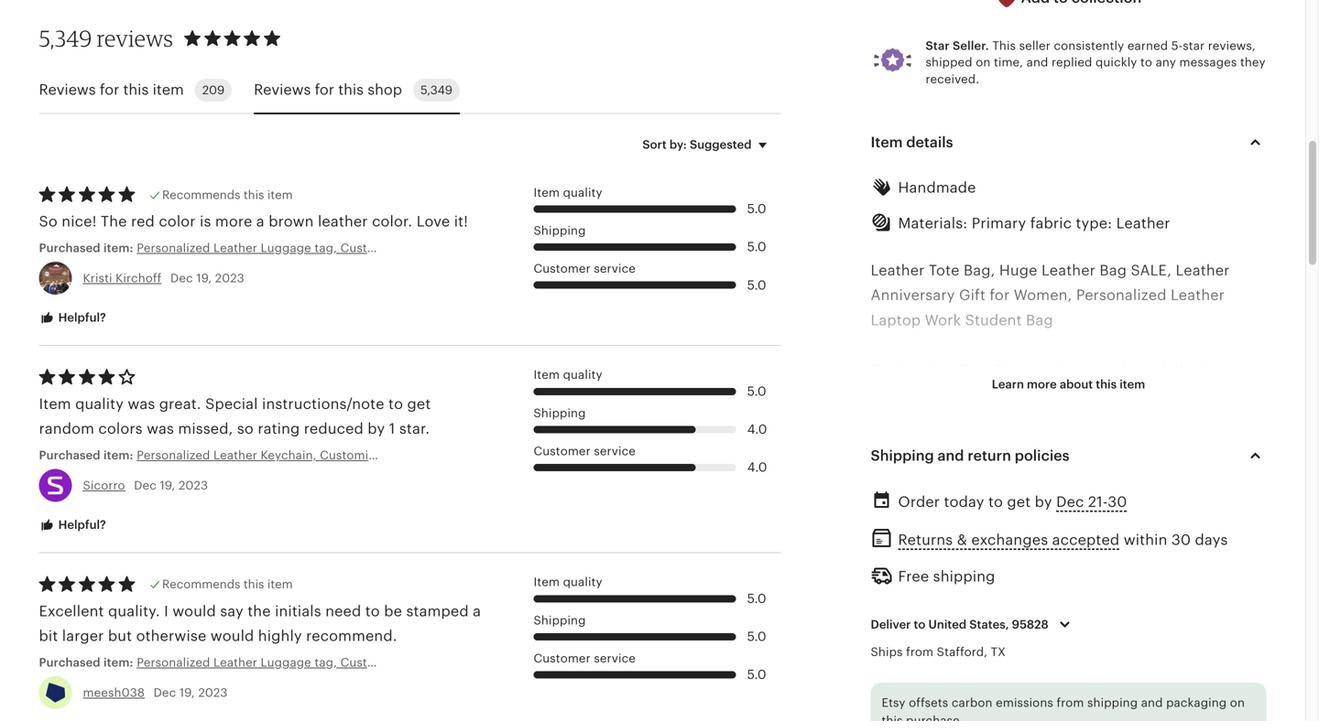 Task type: describe. For each thing, give the bounding box(es) containing it.
bag,
[[964, 262, 995, 279]]

4.0 for customer service
[[747, 461, 767, 475]]

it!
[[454, 214, 468, 230]]

leather down sale,
[[1171, 287, 1225, 304]]

returns & exchanges accepted within 30 days
[[898, 532, 1228, 549]]

purchased for so nice!  the red color is more a brown leather color. love it!
[[39, 241, 100, 255]]

item inside dropdown button
[[1120, 378, 1145, 392]]

its inside our leather tote bags are handmade with the highest quality full grain leather and comes in four color. its a perfect gift companion for valentine's day, mother's day, christmas, graduation day, anniversaries, birthday or any other special occasions. comes w/ outside and inside pocket for an easy access to daily essentials.
[[871, 412, 888, 428]]

4 5.0 from the top
[[747, 385, 766, 399]]

item up brown
[[267, 188, 293, 202]]

love
[[416, 214, 450, 230]]

larger
[[62, 629, 104, 645]]

reviews for this item
[[39, 82, 184, 98]]

5 5.0 from the top
[[747, 592, 766, 606]]

otherwise
[[136, 629, 206, 645]]

leather tote bag, huge leather bag sale, leather anniversary gift for women, personalized leather laptop work student bag
[[871, 262, 1230, 329]]

birthday
[[975, 462, 1035, 478]]

stamped
[[406, 604, 469, 620]]

and inside dropdown button
[[938, 448, 964, 465]]

anniversaries,
[[871, 462, 971, 478]]

returns
[[898, 532, 953, 549]]

order today to get by dec 21-30
[[898, 494, 1127, 511]]

item up initials
[[267, 578, 293, 592]]

states,
[[969, 618, 1009, 632]]

customer service for excellent quality. i would say the initials need to be stamped a bit larger but otherwise would highly recommend.
[[534, 652, 636, 666]]

tx
[[991, 646, 1006, 660]]

pocket
[[1081, 487, 1130, 503]]

209
[[202, 83, 225, 97]]

1 vertical spatial was
[[147, 421, 174, 438]]

tote inside leather tote bag, huge leather bag sale, leather anniversary gift for women, personalized leather laptop work student bag
[[929, 262, 960, 279]]

kristi kirchoff dec 19, 2023
[[83, 272, 244, 285]]

0 vertical spatial was
[[128, 396, 155, 413]]

so
[[39, 214, 58, 230]]

outside
[[946, 487, 999, 503]]

highly
[[258, 629, 302, 645]]

not
[[1017, 561, 1041, 578]]

special
[[1130, 462, 1180, 478]]

1 vertical spatial would
[[210, 629, 254, 645]]

missed,
[[178, 421, 233, 438]]

special
[[205, 396, 258, 413]]

sort by: suggested button
[[629, 125, 787, 164]]

item: for quality.
[[103, 656, 133, 670]]

by:
[[669, 138, 687, 151]]

meesh038 link
[[83, 687, 145, 700]]

star seller.
[[926, 39, 989, 53]]

helpful? button for so nice!  the red color is more a brown leather color. love it!
[[25, 301, 120, 335]]

item left 209
[[153, 82, 184, 98]]

free shipping
[[898, 569, 995, 585]]

other
[[1087, 462, 1126, 478]]

helpful? for item quality was great. special instructions/note to get random colors was missed, so rating reduced by 1 star.
[[55, 519, 106, 532]]

this up say
[[244, 578, 264, 592]]

and down are
[[1045, 387, 1071, 403]]

fabric
[[1030, 215, 1072, 232]]

5,349 for 5,349 reviews
[[39, 25, 92, 52]]

4.0 for shipping
[[747, 423, 767, 437]]

item for excellent quality. i would say the initials need to be stamped a bit larger but otherwise would highly recommend.
[[534, 576, 560, 590]]

to inside our leather tote bags are handmade with the highest quality full grain leather and comes in four color. its a perfect gift companion for valentine's day, mother's day, christmas, graduation day, anniversaries, birthday or any other special occasions. comes w/ outside and inside pocket for an easy access to daily essentials.
[[871, 511, 885, 528]]

quality inside our leather tote bags are handmade with the highest quality full grain leather and comes in four color. its a perfect gift companion for valentine's day, mother's day, christmas, graduation day, anniversaries, birthday or any other special occasions. comes w/ outside and inside pocket for an easy access to daily essentials.
[[871, 387, 919, 403]]

item inside dropdown button
[[871, 134, 903, 151]]

the inside spoiler alert! this is not a regular tote bag. its the real one!. each piece is hand cut, hand stitched and hand finished.
[[1204, 561, 1227, 578]]

personalized
[[1076, 287, 1167, 304]]

item for so nice!  the red color is more a brown leather color. love it!
[[534, 186, 560, 200]]

excellent
[[39, 604, 104, 620]]

work
[[925, 312, 961, 329]]

consistently
[[1054, 39, 1124, 53]]

19, for great.
[[160, 479, 175, 493]]

policies
[[1015, 448, 1070, 465]]

quality inside item quality was great. special instructions/note to get random colors was missed, so rating reduced by 1 star.
[[75, 396, 124, 413]]

sale,
[[1131, 262, 1172, 279]]

a left brown
[[256, 214, 265, 230]]

reviews
[[97, 25, 173, 52]]

this inside dropdown button
[[1096, 378, 1117, 392]]

color. inside our leather tote bags are handmade with the highest quality full grain leather and comes in four color. its a perfect gift companion for valentine's day, mother's day, christmas, graduation day, anniversaries, birthday or any other special occasions. comes w/ outside and inside pocket for an easy access to daily essentials.
[[1177, 387, 1218, 403]]

for up graduation
[[1074, 412, 1094, 428]]

seller
[[1019, 39, 1051, 53]]

for inside leather tote bag, huge leather bag sale, leather anniversary gift for women, personalized leather laptop work student bag
[[990, 287, 1010, 304]]

customer service for so nice!  the red color is more a brown leather color. love it!
[[534, 262, 636, 276]]

recommends for say
[[162, 578, 240, 592]]

helpful? for so nice!  the red color is more a brown leather color. love it!
[[55, 311, 106, 325]]

easy
[[1180, 487, 1212, 503]]

seller.
[[953, 39, 989, 53]]

grain
[[950, 387, 986, 403]]

comes
[[1075, 387, 1123, 403]]

learn more about this item button
[[978, 368, 1159, 401]]

quality for excellent quality. i would say the initials need to be stamped a bit larger but otherwise would highly recommend.
[[563, 576, 602, 590]]

get inside item quality was great. special instructions/note to get random colors was missed, so rating reduced by 1 star.
[[407, 396, 431, 413]]

1 horizontal spatial by
[[1035, 494, 1052, 511]]

to right today in the bottom of the page
[[988, 494, 1003, 511]]

mother's
[[871, 437, 932, 453]]

from inside the etsy offsets carbon emissions from shipping and packaging on this purchase.
[[1057, 697, 1084, 710]]

quality for so nice!  the red color is more a brown leather color. love it!
[[563, 186, 602, 200]]

dec right "kirchoff"
[[170, 272, 193, 285]]

2 horizontal spatial 19,
[[196, 272, 212, 285]]

sicorro
[[83, 479, 125, 493]]

1 horizontal spatial day,
[[1135, 437, 1165, 453]]

shipped
[[926, 56, 972, 69]]

leather right sale,
[[1176, 262, 1230, 279]]

a inside spoiler alert! this is not a regular tote bag. its the real one!. each piece is hand cut, hand stitched and hand finished.
[[1045, 561, 1053, 578]]

1 hand from the left
[[1008, 586, 1044, 603]]

handmade
[[1060, 362, 1136, 379]]

tote inside spoiler alert! this is not a regular tote bag. its the real one!. each piece is hand cut, hand stitched and hand finished.
[[1112, 561, 1143, 578]]

this seller consistently earned 5-star reviews, shipped on time, and replied quickly to any messages they received.
[[926, 39, 1266, 86]]

color
[[159, 214, 196, 230]]

w/
[[925, 487, 942, 503]]

essentials.
[[927, 511, 1002, 528]]

any inside this seller consistently earned 5-star reviews, shipped on time, and replied quickly to any messages they received.
[[1156, 56, 1176, 69]]

6 5.0 from the top
[[747, 630, 766, 644]]

1 vertical spatial get
[[1007, 494, 1031, 511]]

1 5.0 from the top
[[747, 202, 766, 216]]

customer for item quality was great. special instructions/note to get random colors was missed, so rating reduced by 1 star.
[[534, 445, 591, 458]]

ships from stafford, tx
[[871, 646, 1006, 660]]

sort
[[642, 138, 667, 151]]

customer service for item quality was great. special instructions/note to get random colors was missed, so rating reduced by 1 star.
[[534, 445, 636, 458]]

this left shop
[[338, 82, 364, 98]]

0 horizontal spatial from
[[906, 646, 933, 660]]

bag.
[[1147, 561, 1178, 578]]

the inside our leather tote bags are handmade with the highest quality full grain leather and comes in four color. its a perfect gift companion for valentine's day, mother's day, christmas, graduation day, anniversaries, birthday or any other special occasions. comes w/ outside and inside pocket for an easy access to daily essentials.
[[1174, 362, 1198, 379]]

offsets
[[909, 697, 948, 710]]

type:
[[1076, 215, 1112, 232]]

customer for so nice!  the red color is more a brown leather color. love it!
[[534, 262, 591, 276]]

details
[[906, 134, 953, 151]]

with
[[1140, 362, 1170, 379]]

item: for quality
[[103, 449, 133, 462]]

women,
[[1014, 287, 1072, 304]]

united
[[928, 618, 966, 632]]

messages
[[1179, 56, 1237, 69]]

awesome
[[939, 686, 1006, 702]]

our
[[871, 362, 898, 379]]

excellent quality. i would say the initials need to be stamped a bit larger but otherwise would highly recommend.
[[39, 604, 481, 645]]

on for packaging
[[1230, 697, 1245, 710]]

red
[[131, 214, 155, 230]]

dec right the meesh038 link
[[154, 687, 176, 700]]

5,349 for 5,349
[[420, 83, 452, 97]]

our leather tote bags are handmade with the highest quality full grain leather and comes in four color. its a perfect gift companion for valentine's day, mother's day, christmas, graduation day, anniversaries, birthday or any other special occasions. comes w/ outside and inside pocket for an easy access to daily essentials.
[[871, 362, 1265, 528]]

reviews for this shop
[[254, 82, 402, 98]]

i
[[164, 604, 168, 620]]

2 hand from the left
[[1080, 586, 1116, 603]]

comes
[[871, 487, 921, 503]]

19, for would
[[179, 687, 195, 700]]

an
[[1158, 487, 1176, 503]]

gift
[[959, 287, 986, 304]]

the inside excellent quality. i would say the initials need to be stamped a bit larger but otherwise would highly recommend.
[[248, 604, 271, 620]]

recommend.
[[306, 629, 397, 645]]

0 horizontal spatial shipping
[[933, 569, 995, 585]]

this inside spoiler alert! this is not a regular tote bag. its the real one!. each piece is hand cut, hand stitched and hand finished.
[[968, 561, 997, 578]]

packaging
[[1166, 697, 1227, 710]]

colors
[[98, 421, 143, 438]]

brown
[[269, 214, 314, 230]]

shipping for item quality was great. special instructions/note to get random colors was missed, so rating reduced by 1 star.
[[534, 406, 586, 420]]

are
[[1033, 362, 1056, 379]]

shipping for excellent quality. i would say the initials need to be stamped a bit larger but otherwise would highly recommend.
[[534, 614, 586, 628]]

0 horizontal spatial bag
[[1026, 312, 1053, 329]]

christmas,
[[971, 437, 1047, 453]]

they
[[1240, 56, 1266, 69]]

this up so nice!  the red color is more a brown leather color. love it!
[[244, 188, 264, 202]]

purchased for item quality was great. special instructions/note to get random colors was missed, so rating reduced by 1 star.
[[39, 449, 100, 462]]

leather inside our leather tote bags are handmade with the highest quality full grain leather and comes in four color. its a perfect gift companion for valentine's day, mother's day, christmas, graduation day, anniversaries, birthday or any other special occasions. comes w/ outside and inside pocket for an easy access to daily essentials.
[[990, 387, 1041, 403]]

full
[[923, 387, 946, 403]]

sort by: suggested
[[642, 138, 752, 151]]

service for item quality was great. special instructions/note to get random colors was missed, so rating reduced by 1 star.
[[594, 445, 636, 458]]

2023 for great.
[[179, 479, 208, 493]]

be
[[384, 604, 402, 620]]

its inside spoiler alert! this is not a regular tote bag. its the real one!. each piece is hand cut, hand stitched and hand finished.
[[1182, 561, 1200, 578]]

random
[[39, 421, 94, 438]]



Task type: vqa. For each thing, say whether or not it's contained in the screenshot.
see program terms link
no



Task type: locate. For each thing, give the bounding box(es) containing it.
shipping right gifts!
[[1087, 697, 1138, 710]]

1 horizontal spatial on
[[1230, 697, 1245, 710]]

0 horizontal spatial the
[[248, 604, 271, 620]]

1 horizontal spatial get
[[1007, 494, 1031, 511]]

item up valentine's
[[1120, 378, 1145, 392]]

on for shipped
[[976, 56, 991, 69]]

2 item quality from the top
[[534, 368, 602, 382]]

0 horizontal spatial reviews
[[39, 82, 96, 98]]

star
[[926, 39, 950, 53]]

0 vertical spatial 30
[[1108, 494, 1127, 511]]

helpful? button down kristi
[[25, 301, 120, 335]]

0 vertical spatial more
[[215, 214, 252, 230]]

day, right valentine's
[[1178, 412, 1209, 428]]

1 horizontal spatial any
[[1156, 56, 1176, 69]]

any
[[1156, 56, 1176, 69], [1058, 462, 1083, 478]]

the right with
[[1174, 362, 1198, 379]]

purchased item: down random
[[39, 449, 137, 462]]

about
[[1060, 378, 1093, 392]]

0 horizontal spatial any
[[1058, 462, 1083, 478]]

highest
[[1202, 362, 1255, 379]]

19, down otherwise
[[179, 687, 195, 700]]

purchased item: for nice!
[[39, 241, 137, 255]]

suggested
[[690, 138, 752, 151]]

gifts!
[[1010, 686, 1057, 702]]

2 horizontal spatial day,
[[1178, 412, 1209, 428]]

2 helpful? button from the top
[[25, 509, 120, 543]]

0 vertical spatial on
[[976, 56, 991, 69]]

19, right sicorro link
[[160, 479, 175, 493]]

would right i
[[172, 604, 216, 620]]

2 vertical spatial item:
[[103, 656, 133, 670]]

1 horizontal spatial reviews
[[254, 82, 311, 98]]

item for item quality was great. special instructions/note to get random colors was missed, so rating reduced by 1 star.
[[534, 368, 560, 382]]

item quality for so nice!  the red color is more a brown leather color. love it!
[[534, 186, 602, 200]]

2023 down otherwise
[[198, 687, 228, 700]]

0 vertical spatial item:
[[103, 241, 133, 255]]

0 horizontal spatial 19,
[[160, 479, 175, 493]]

0 vertical spatial its
[[871, 412, 888, 428]]

0 horizontal spatial 5,349
[[39, 25, 92, 52]]

2 helpful? from the top
[[55, 519, 106, 532]]

purchased
[[39, 241, 100, 255], [39, 449, 100, 462], [39, 656, 100, 670]]

1 vertical spatial tote
[[960, 362, 991, 379]]

5-
[[1171, 39, 1183, 53]]

helpful? button for item quality was great. special instructions/note to get random colors was missed, so rating reduced by 1 star.
[[25, 509, 120, 543]]

1 vertical spatial color.
[[1177, 387, 1218, 403]]

2 recommends from the top
[[162, 578, 240, 592]]

leather right brown
[[318, 214, 368, 230]]

was up colors
[[128, 396, 155, 413]]

dec left 21-
[[1056, 494, 1084, 511]]

spoiler
[[871, 561, 921, 578]]

1 horizontal spatial color.
[[1177, 387, 1218, 403]]

access
[[1216, 487, 1265, 503]]

kristi
[[83, 272, 112, 285]]

tote inside our leather tote bags are handmade with the highest quality full grain leather and comes in four color. its a perfect gift companion for valentine's day, mother's day, christmas, graduation day, anniversaries, birthday or any other special occasions. comes w/ outside and inside pocket for an easy access to daily essentials.
[[960, 362, 991, 379]]

2 4.0 from the top
[[747, 461, 767, 475]]

item quality for item quality was great. special instructions/note to get random colors was missed, so rating reduced by 1 star.
[[534, 368, 602, 382]]

learn more about this item
[[992, 378, 1145, 392]]

helpful?
[[55, 311, 106, 325], [55, 519, 106, 532]]

2 vertical spatial customer
[[534, 652, 591, 666]]

shipping for so nice!  the red color is more a brown leather color. love it!
[[534, 224, 586, 238]]

for left shop
[[315, 82, 334, 98]]

this left in
[[1096, 378, 1117, 392]]

1 horizontal spatial from
[[1057, 697, 1084, 710]]

2023 for would
[[198, 687, 228, 700]]

its right bag.
[[1182, 561, 1200, 578]]

1 vertical spatial the
[[1204, 561, 1227, 578]]

accepted
[[1052, 532, 1120, 549]]

0 horizontal spatial color.
[[372, 214, 412, 230]]

regular
[[1057, 561, 1108, 578]]

1 customer from the top
[[534, 262, 591, 276]]

is right color
[[200, 214, 211, 230]]

1 helpful? button from the top
[[25, 301, 120, 335]]

2 vertical spatial tote
[[1112, 561, 1143, 578]]

shipping up the piece
[[933, 569, 995, 585]]

more inside dropdown button
[[1027, 378, 1057, 392]]

5,349 inside tab list
[[420, 83, 452, 97]]

item: for nice!
[[103, 241, 133, 255]]

1 vertical spatial item:
[[103, 449, 133, 462]]

more right learn
[[1027, 378, 1057, 392]]

shipping inside dropdown button
[[871, 448, 934, 465]]

for left an
[[1134, 487, 1154, 503]]

this up the piece
[[968, 561, 997, 578]]

deliver to united states, 95828 button
[[857, 606, 1090, 645]]

service for excellent quality. i would say the initials need to be stamped a bit larger but otherwise would highly recommend.
[[594, 652, 636, 666]]

return
[[968, 448, 1011, 465]]

2023 down missed,
[[179, 479, 208, 493]]

30
[[1108, 494, 1127, 511], [1171, 532, 1191, 549]]

1 vertical spatial more
[[1027, 378, 1057, 392]]

1 vertical spatial helpful?
[[55, 519, 106, 532]]

purchased down 'larger'
[[39, 656, 100, 670]]

0 horizontal spatial day,
[[936, 437, 967, 453]]

and down seller
[[1027, 56, 1048, 69]]

item quality was great. special instructions/note to get random colors was missed, so rating reduced by 1 star.
[[39, 396, 431, 438]]

2 item: from the top
[[103, 449, 133, 462]]

purchased item:
[[39, 241, 137, 255], [39, 449, 137, 462], [39, 656, 137, 670]]

95828
[[1012, 618, 1049, 632]]

one!.
[[871, 586, 907, 603]]

recommends this item for is
[[162, 188, 293, 202]]

and right stitched
[[1182, 586, 1209, 603]]

reviews for reviews for this item
[[39, 82, 96, 98]]

valentine's
[[1098, 412, 1174, 428]]

0 vertical spatial tote
[[929, 262, 960, 279]]

day, down gift
[[936, 437, 967, 453]]

purchased item: for quality.
[[39, 656, 137, 670]]

7 5.0 from the top
[[747, 668, 766, 683]]

0 horizontal spatial its
[[871, 412, 888, 428]]

1 horizontal spatial 30
[[1171, 532, 1191, 549]]

primary
[[972, 215, 1026, 232]]

0 vertical spatial 4.0
[[747, 423, 767, 437]]

5.0
[[747, 202, 766, 216], [747, 240, 766, 254], [747, 278, 766, 292], [747, 385, 766, 399], [747, 592, 766, 606], [747, 630, 766, 644], [747, 668, 766, 683]]

purchased for excellent quality. i would say the initials need to be stamped a bit larger but otherwise would highly recommend.
[[39, 656, 100, 670]]

hand
[[1008, 586, 1044, 603], [1080, 586, 1116, 603], [1213, 586, 1249, 603]]

spoiler alert! this is not a regular tote bag. its the real one!. each piece is hand cut, hand stitched and hand finished.
[[871, 561, 1258, 628]]

5,349 up reviews for this item
[[39, 25, 92, 52]]

this inside the etsy offsets carbon emissions from shipping and packaging on this purchase.
[[882, 714, 903, 722]]

1 vertical spatial purchased item:
[[39, 449, 137, 462]]

purchased down nice!
[[39, 241, 100, 255]]

was
[[128, 396, 155, 413], [147, 421, 174, 438]]

in
[[1127, 387, 1140, 403]]

2 vertical spatial service
[[594, 652, 636, 666]]

1 horizontal spatial bag
[[1100, 262, 1127, 279]]

1 vertical spatial is
[[1001, 561, 1013, 578]]

service for so nice!  the red color is more a brown leather color. love it!
[[594, 262, 636, 276]]

a right stamped
[[473, 604, 481, 620]]

leather
[[318, 214, 368, 230], [990, 387, 1041, 403]]

21-
[[1088, 494, 1108, 511]]

1 vertical spatial service
[[594, 445, 636, 458]]

leather down bags at the right of page
[[990, 387, 1041, 403]]

3 customer from the top
[[534, 652, 591, 666]]

1 vertical spatial leather
[[990, 387, 1041, 403]]

item: down colors
[[103, 449, 133, 462]]

or
[[1039, 462, 1054, 478]]

1 vertical spatial 5,349
[[420, 83, 452, 97]]

0 vertical spatial any
[[1156, 56, 1176, 69]]

shipping
[[534, 224, 586, 238], [534, 406, 586, 420], [871, 448, 934, 465], [534, 614, 586, 628]]

quality
[[563, 186, 602, 200], [563, 368, 602, 382], [871, 387, 919, 403], [75, 396, 124, 413], [563, 576, 602, 590]]

3 purchased item: from the top
[[39, 656, 137, 670]]

the left real on the right of page
[[1204, 561, 1227, 578]]

quickly
[[1096, 56, 1137, 69]]

1 vertical spatial helpful? button
[[25, 509, 120, 543]]

and inside spoiler alert! this is not a regular tote bag. its the real one!. each piece is hand cut, hand stitched and hand finished.
[[1182, 586, 1209, 603]]

stitched
[[1120, 586, 1178, 603]]

1 vertical spatial any
[[1058, 462, 1083, 478]]

sicorro dec 19, 2023
[[83, 479, 208, 493]]

1 vertical spatial customer service
[[534, 445, 636, 458]]

2 customer service from the top
[[534, 445, 636, 458]]

1 vertical spatial from
[[1057, 697, 1084, 710]]

more right color
[[215, 214, 252, 230]]

more
[[215, 214, 252, 230], [1027, 378, 1057, 392]]

its
[[871, 412, 888, 428], [1182, 561, 1200, 578]]

1 customer service from the top
[[534, 262, 636, 276]]

for down 5,349 reviews
[[100, 82, 119, 98]]

hand down not
[[1008, 586, 1044, 603]]

leather inside our leather tote bags are handmade with the highest quality full grain leather and comes in four color. its a perfect gift companion for valentine's day, mother's day, christmas, graduation day, anniversaries, birthday or any other special occasions. comes w/ outside and inside pocket for an easy access to daily essentials.
[[902, 362, 956, 379]]

stafford,
[[937, 646, 988, 660]]

make
[[897, 686, 935, 702]]

0 vertical spatial recommends this item
[[162, 188, 293, 202]]

get up star.
[[407, 396, 431, 413]]

0 horizontal spatial leather
[[318, 214, 368, 230]]

and down birthday
[[1004, 487, 1030, 503]]

item quality
[[534, 186, 602, 200], [534, 368, 602, 382], [534, 576, 602, 590]]

3 service from the top
[[594, 652, 636, 666]]

helpful? down kristi
[[55, 311, 106, 325]]

tab list containing reviews for this item
[[39, 68, 781, 114]]

1 horizontal spatial hand
[[1080, 586, 1116, 603]]

a inside excellent quality. i would say the initials need to be stamped a bit larger but otherwise would highly recommend.
[[473, 604, 481, 620]]

to inside excellent quality. i would say the initials need to be stamped a bit larger but otherwise would highly recommend.
[[365, 604, 380, 620]]

bit
[[39, 629, 58, 645]]

so
[[237, 421, 254, 438]]

tote left bag,
[[929, 262, 960, 279]]

2 vertical spatial is
[[993, 586, 1004, 603]]

and left packaging
[[1141, 697, 1163, 710]]

cut,
[[1048, 586, 1076, 603]]

item inside item quality was great. special instructions/note to get random colors was missed, so rating reduced by 1 star.
[[39, 396, 71, 413]]

rating
[[258, 421, 300, 438]]

bag up personalized on the top
[[1100, 262, 1127, 279]]

0 vertical spatial 19,
[[196, 272, 212, 285]]

2 vertical spatial purchased item:
[[39, 656, 137, 670]]

2 horizontal spatial hand
[[1213, 586, 1249, 603]]

recommends this item for the
[[162, 578, 293, 592]]

shipping and return policies
[[871, 448, 1070, 465]]

item details
[[871, 134, 953, 151]]

to inside item quality was great. special instructions/note to get random colors was missed, so rating reduced by 1 star.
[[388, 396, 403, 413]]

to inside this seller consistently earned 5-star reviews, shipped on time, and replied quickly to any messages they received.
[[1140, 56, 1152, 69]]

1 horizontal spatial the
[[1174, 362, 1198, 379]]

recommends up color
[[162, 188, 240, 202]]

earned
[[1127, 39, 1168, 53]]

0 horizontal spatial more
[[215, 214, 252, 230]]

nice!
[[62, 214, 97, 230]]

reviews down 5,349 reviews
[[39, 82, 96, 98]]

learn
[[992, 378, 1024, 392]]

19, right "kirchoff"
[[196, 272, 212, 285]]

0 vertical spatial shipping
[[933, 569, 995, 585]]

from right emissions
[[1057, 697, 1084, 710]]

tab list
[[39, 68, 781, 114]]

2 purchased from the top
[[39, 449, 100, 462]]

day, up special
[[1135, 437, 1165, 453]]

helpful? button down sicorro link
[[25, 509, 120, 543]]

to left daily
[[871, 511, 885, 528]]

color.
[[372, 214, 412, 230], [1177, 387, 1218, 403]]

1 vertical spatial this
[[968, 561, 997, 578]]

purchased item: down 'larger'
[[39, 656, 137, 670]]

1 recommends this item from the top
[[162, 188, 293, 202]]

0 vertical spatial customer
[[534, 262, 591, 276]]

is left not
[[1001, 561, 1013, 578]]

by down or
[[1035, 494, 1052, 511]]

customer for excellent quality. i would say the initials need to be stamped a bit larger but otherwise would highly recommend.
[[534, 652, 591, 666]]

1 purchased from the top
[[39, 241, 100, 255]]

to left be at the left bottom of the page
[[365, 604, 380, 620]]

0 vertical spatial is
[[200, 214, 211, 230]]

item: down the
[[103, 241, 133, 255]]

initials
[[275, 604, 321, 620]]

1 horizontal spatial its
[[1182, 561, 1200, 578]]

reduced
[[304, 421, 364, 438]]

30 left days at the right bottom
[[1171, 532, 1191, 549]]

0 vertical spatial helpful?
[[55, 311, 106, 325]]

0 vertical spatial get
[[407, 396, 431, 413]]

1 vertical spatial customer
[[534, 445, 591, 458]]

3 item: from the top
[[103, 656, 133, 670]]

recommends this item up say
[[162, 578, 293, 592]]

5,349
[[39, 25, 92, 52], [420, 83, 452, 97]]

four
[[1144, 387, 1173, 403]]

returns & exchanges accepted button
[[898, 527, 1120, 554]]

for up student
[[990, 287, 1010, 304]]

great.
[[159, 396, 201, 413]]

purchased down random
[[39, 449, 100, 462]]

this inside this seller consistently earned 5-star reviews, shipped on time, and replied quickly to any messages they received.
[[992, 39, 1016, 53]]

to down the earned
[[1140, 56, 1152, 69]]

1 vertical spatial 2023
[[179, 479, 208, 493]]

0 horizontal spatial hand
[[1008, 586, 1044, 603]]

0 vertical spatial by
[[368, 421, 385, 438]]

carbon
[[952, 697, 993, 710]]

graduation
[[1051, 437, 1131, 453]]

0 vertical spatial helpful? button
[[25, 301, 120, 335]]

to inside dropdown button
[[914, 618, 925, 632]]

color. left love
[[372, 214, 412, 230]]

deliver to united states, 95828
[[871, 618, 1049, 632]]

and inside the etsy offsets carbon emissions from shipping and packaging on this purchase.
[[1141, 697, 1163, 710]]

by left "1"
[[368, 421, 385, 438]]

tote up grain
[[960, 362, 991, 379]]

occasions.
[[1184, 462, 1261, 478]]

1 item quality from the top
[[534, 186, 602, 200]]

any inside our leather tote bags are handmade with the highest quality full grain leather and comes in four color. its a perfect gift companion for valentine's day, mother's day, christmas, graduation day, anniversaries, birthday or any other special occasions. comes w/ outside and inside pocket for an easy access to daily essentials.
[[1058, 462, 1083, 478]]

and inside this seller consistently earned 5-star reviews, shipped on time, and replied quickly to any messages they received.
[[1027, 56, 1048, 69]]

3 5.0 from the top
[[747, 278, 766, 292]]

shipping and return policies button
[[854, 434, 1283, 478]]

2 horizontal spatial the
[[1204, 561, 1227, 578]]

0 vertical spatial the
[[1174, 362, 1198, 379]]

1 vertical spatial 19,
[[160, 479, 175, 493]]

a right not
[[1045, 561, 1053, 578]]

reviews for reviews for this shop
[[254, 82, 311, 98]]

1 item: from the top
[[103, 241, 133, 255]]

say
[[220, 604, 244, 620]]

0 vertical spatial item quality
[[534, 186, 602, 200]]

1 vertical spatial recommends this item
[[162, 578, 293, 592]]

get down birthday
[[1007, 494, 1031, 511]]

color. right four
[[1177, 387, 1218, 403]]

1 helpful? from the top
[[55, 311, 106, 325]]

for
[[100, 82, 119, 98], [315, 82, 334, 98], [990, 287, 1010, 304], [1074, 412, 1094, 428], [1134, 487, 1154, 503]]

to up "1"
[[388, 396, 403, 413]]

item quality for excellent quality. i would say the initials need to be stamped a bit larger but otherwise would highly recommend.
[[534, 576, 602, 590]]

purchase.
[[906, 714, 963, 722]]

shipping inside the etsy offsets carbon emissions from shipping and packaging on this purchase.
[[1087, 697, 1138, 710]]

quality for item quality was great. special instructions/note to get random colors was missed, so rating reduced by 1 star.
[[563, 368, 602, 382]]

handmade
[[898, 180, 976, 196]]

0 vertical spatial service
[[594, 262, 636, 276]]

this
[[992, 39, 1016, 53], [968, 561, 997, 578]]

on inside this seller consistently earned 5-star reviews, shipped on time, and replied quickly to any messages they received.
[[976, 56, 991, 69]]

2 vertical spatial 19,
[[179, 687, 195, 700]]

finished.
[[871, 611, 932, 628]]

purchased item: for quality
[[39, 449, 137, 462]]

any right or
[[1058, 462, 1083, 478]]

0 vertical spatial color.
[[372, 214, 412, 230]]

0 vertical spatial bag
[[1100, 262, 1127, 279]]

3 purchased from the top
[[39, 656, 100, 670]]

a inside our leather tote bags are handmade with the highest quality full grain leather and comes in four color. its a perfect gift companion for valentine's day, mother's day, christmas, graduation day, anniversaries, birthday or any other special occasions. comes w/ outside and inside pocket for an easy access to daily essentials.
[[892, 412, 900, 428]]

2 vertical spatial item quality
[[534, 576, 602, 590]]

leather up anniversary on the right top of the page
[[871, 262, 925, 279]]

recommends up say
[[162, 578, 240, 592]]

2 reviews from the left
[[254, 82, 311, 98]]

1 vertical spatial 4.0
[[747, 461, 767, 475]]

0 vertical spatial from
[[906, 646, 933, 660]]

2 recommends this item from the top
[[162, 578, 293, 592]]

on inside the etsy offsets carbon emissions from shipping and packaging on this purchase.
[[1230, 697, 1245, 710]]

0 vertical spatial recommends
[[162, 188, 240, 202]]

gift
[[960, 412, 985, 428]]

leather up sale,
[[1116, 215, 1170, 232]]

5,349 right shop
[[420, 83, 452, 97]]

3 customer service from the top
[[534, 652, 636, 666]]

item: down but
[[103, 656, 133, 670]]

each
[[911, 586, 945, 603]]

3 item quality from the top
[[534, 576, 602, 590]]

1 purchased item: from the top
[[39, 241, 137, 255]]

0 horizontal spatial 30
[[1108, 494, 1127, 511]]

2 purchased item: from the top
[[39, 449, 137, 462]]

dec right sicorro link
[[134, 479, 157, 493]]

and
[[1027, 56, 1048, 69], [1045, 387, 1071, 403], [938, 448, 964, 465], [1004, 487, 1030, 503], [1182, 586, 1209, 603], [1141, 697, 1163, 710]]

0 vertical spatial leather
[[318, 214, 368, 230]]

tote up stitched
[[1112, 561, 1143, 578]]

time,
[[994, 56, 1023, 69]]

19,
[[196, 272, 212, 285], [160, 479, 175, 493], [179, 687, 195, 700]]

1 recommends from the top
[[162, 188, 240, 202]]

a
[[256, 214, 265, 230], [892, 412, 900, 428], [1045, 561, 1053, 578], [473, 604, 481, 620]]

recommends this item up so nice!  the red color is more a brown leather color. love it!
[[162, 188, 293, 202]]

this down reviews
[[123, 82, 149, 98]]

1 horizontal spatial 19,
[[179, 687, 195, 700]]

3 hand from the left
[[1213, 586, 1249, 603]]

30 down other
[[1108, 494, 1127, 511]]

0 vertical spatial 5,349
[[39, 25, 92, 52]]

0 vertical spatial would
[[172, 604, 216, 620]]

bag down the women, at the top right
[[1026, 312, 1053, 329]]

to left united on the bottom right of page
[[914, 618, 925, 632]]

purchased item: down nice!
[[39, 241, 137, 255]]

1 horizontal spatial more
[[1027, 378, 1057, 392]]

1 service from the top
[[594, 262, 636, 276]]

on right packaging
[[1230, 697, 1245, 710]]

materials:
[[898, 215, 968, 232]]

by inside item quality was great. special instructions/note to get random colors was missed, so rating reduced by 1 star.
[[368, 421, 385, 438]]

0 vertical spatial purchased item:
[[39, 241, 137, 255]]

a up mother's
[[892, 412, 900, 428]]

is right the piece
[[993, 586, 1004, 603]]

would down say
[[210, 629, 254, 645]]

leather up the women, at the top right
[[1041, 262, 1096, 279]]

would
[[172, 604, 216, 620], [210, 629, 254, 645]]

0 vertical spatial 2023
[[215, 272, 244, 285]]

1 vertical spatial by
[[1035, 494, 1052, 511]]

2023 down so nice!  the red color is more a brown leather color. love it!
[[215, 272, 244, 285]]

0 horizontal spatial by
[[368, 421, 385, 438]]

2 service from the top
[[594, 445, 636, 458]]

1 reviews from the left
[[39, 82, 96, 98]]

on down seller.
[[976, 56, 991, 69]]

kirchoff
[[116, 272, 162, 285]]

get
[[407, 396, 431, 413], [1007, 494, 1031, 511]]

2 5.0 from the top
[[747, 240, 766, 254]]

2 vertical spatial purchased
[[39, 656, 100, 670]]

1 4.0 from the top
[[747, 423, 767, 437]]

2 vertical spatial 2023
[[198, 687, 228, 700]]

hand down real on the right of page
[[1213, 586, 1249, 603]]

1 horizontal spatial leather
[[990, 387, 1041, 403]]

hand down regular
[[1080, 586, 1116, 603]]

recommends for color
[[162, 188, 240, 202]]

1 vertical spatial on
[[1230, 697, 1245, 710]]

0 horizontal spatial on
[[976, 56, 991, 69]]

2 vertical spatial the
[[248, 604, 271, 620]]

2 customer from the top
[[534, 445, 591, 458]]



